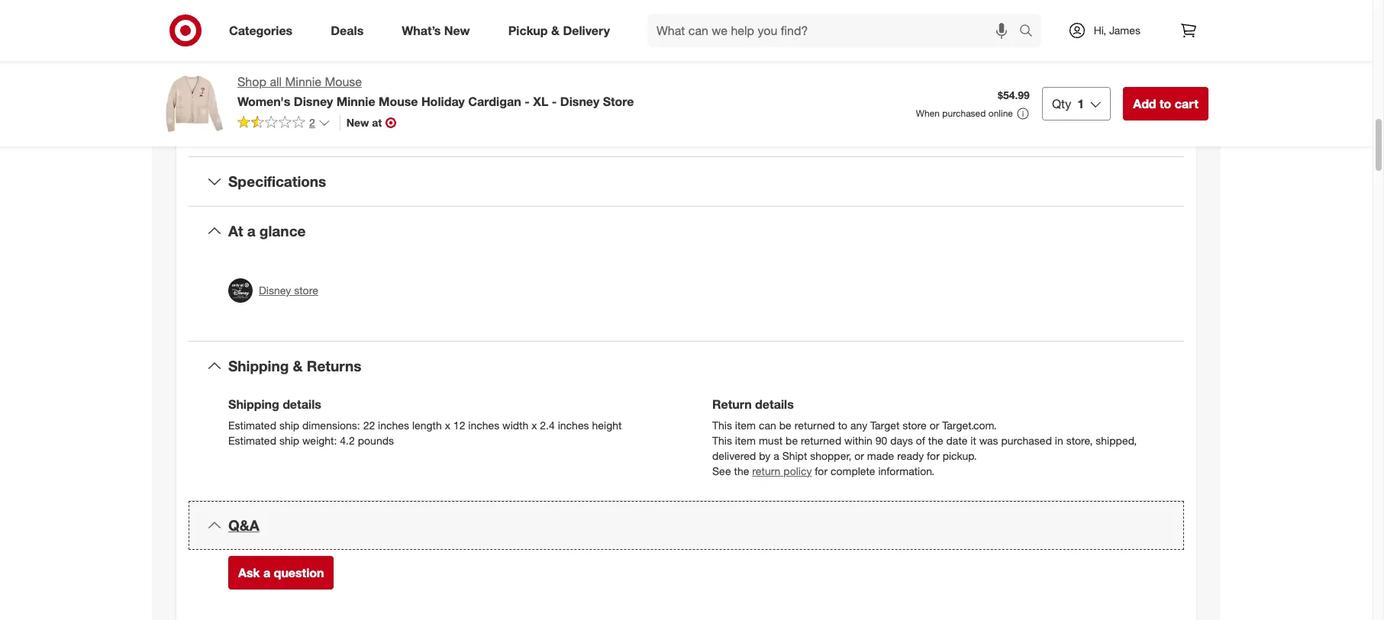 Task type: vqa. For each thing, say whether or not it's contained in the screenshot.
topmost returned
yes



Task type: locate. For each thing, give the bounding box(es) containing it.
0 horizontal spatial purchased
[[942, 108, 986, 119]]

search
[[1012, 24, 1049, 39]]

1 vertical spatial ship
[[279, 434, 299, 447]]

What can we help you find? suggestions appear below search field
[[648, 14, 1023, 47]]

details inside the shipping details estimated ship dimensions: 22 inches length x 12 inches width x 2.4 inches height estimated ship weight: 4.2 pounds
[[283, 397, 321, 412]]

when
[[916, 108, 940, 119]]

this up delivered
[[712, 434, 732, 447]]

this down return
[[712, 419, 732, 432]]

inches right 2.4
[[558, 419, 589, 432]]

3 inches from the left
[[558, 419, 589, 432]]

2 horizontal spatial a
[[774, 450, 779, 463]]

or
[[930, 419, 939, 432], [855, 450, 864, 463]]

disney store button
[[228, 274, 318, 308]]

shipping inside shipping & returns dropdown button
[[228, 357, 289, 375]]

to right add
[[1160, 96, 1172, 111]]

item up delivered
[[735, 434, 756, 447]]

0 vertical spatial to
[[1160, 96, 1172, 111]]

1 shipping from the top
[[228, 357, 289, 375]]

1 horizontal spatial mouse
[[379, 94, 418, 109]]

be right can
[[779, 419, 792, 432]]

to inside button
[[1160, 96, 1172, 111]]

1 vertical spatial this
[[712, 434, 732, 447]]

mouse up new at
[[325, 74, 362, 89]]

0 horizontal spatial details
[[283, 397, 321, 412]]

categories link
[[216, 14, 312, 47]]

1 vertical spatial estimated
[[228, 434, 276, 447]]

2 horizontal spatial disney
[[560, 94, 600, 109]]

x left 2.4
[[532, 419, 537, 432]]

2 estimated from the top
[[228, 434, 276, 447]]

& inside "link"
[[551, 23, 560, 38]]

shipping & returns
[[228, 357, 361, 375]]

0 horizontal spatial &
[[293, 357, 303, 375]]

see
[[712, 465, 731, 478]]

x left 12 on the bottom left
[[445, 419, 450, 432]]

a inside button
[[263, 566, 270, 581]]

1 vertical spatial purchased
[[1001, 434, 1052, 447]]

0 vertical spatial mouse
[[325, 74, 362, 89]]

shipping
[[228, 357, 289, 375], [228, 397, 279, 412]]

returned
[[795, 419, 835, 432], [801, 434, 842, 447]]

shop all minnie mouse women's disney minnie mouse holiday cardigan - xl - disney store
[[237, 74, 634, 109]]

qty
[[1052, 96, 1071, 111]]

item left can
[[735, 419, 756, 432]]

x
[[445, 419, 450, 432], [532, 419, 537, 432]]

mouse
[[325, 74, 362, 89], [379, 94, 418, 109]]

0 vertical spatial ship
[[279, 419, 299, 432]]

2 link
[[237, 115, 330, 133]]

a right at
[[247, 222, 255, 240]]

it
[[971, 434, 976, 447]]

at a glance button
[[189, 207, 1184, 256]]

1 horizontal spatial store
[[903, 419, 927, 432]]

1 horizontal spatial purchased
[[1001, 434, 1052, 447]]

purchased left in
[[1001, 434, 1052, 447]]

details up dimensions:
[[283, 397, 321, 412]]

be up shipt in the bottom right of the page
[[786, 434, 798, 447]]

2 ship from the top
[[279, 434, 299, 447]]

2 horizontal spatial inches
[[558, 419, 589, 432]]

1 horizontal spatial new
[[444, 23, 470, 38]]

a for glance
[[247, 222, 255, 240]]

0 vertical spatial a
[[247, 222, 255, 240]]

store inside return details this item can be returned to any target store or target.com. this item must be returned within 90 days of the date it was purchased in store, shipped, delivered by a shipt shopper, or made ready for pickup. see the return policy for complete information.
[[903, 419, 927, 432]]

a right by at the right bottom
[[774, 450, 779, 463]]

about this item
[[623, 12, 750, 34]]

disney up the 2
[[294, 94, 333, 109]]

1 horizontal spatial &
[[551, 23, 560, 38]]

- left xl
[[525, 94, 530, 109]]

2 shipping from the top
[[228, 397, 279, 412]]

0 vertical spatial estimated
[[228, 419, 276, 432]]

shipping inside the shipping details estimated ship dimensions: 22 inches length x 12 inches width x 2.4 inches height estimated ship weight: 4.2 pounds
[[228, 397, 279, 412]]

1 horizontal spatial disney
[[294, 94, 333, 109]]

0 horizontal spatial inches
[[378, 419, 409, 432]]

0 horizontal spatial for
[[815, 465, 828, 478]]

1 vertical spatial minnie
[[337, 94, 375, 109]]

a inside dropdown button
[[247, 222, 255, 240]]

for down shopper,
[[815, 465, 828, 478]]

glance
[[259, 222, 306, 240]]

store
[[603, 94, 634, 109]]

or down within
[[855, 450, 864, 463]]

1 horizontal spatial to
[[1160, 96, 1172, 111]]

dimensions:
[[302, 419, 360, 432]]

inches up pounds
[[378, 419, 409, 432]]

in
[[1055, 434, 1063, 447]]

disney left store at top left
[[560, 94, 600, 109]]

to inside return details this item can be returned to any target store or target.com. this item must be returned within 90 days of the date it was purchased in store, shipped, delivered by a shipt shopper, or made ready for pickup. see the return policy for complete information.
[[838, 419, 848, 432]]

1 horizontal spatial details
[[755, 397, 794, 412]]

item
[[713, 12, 750, 34], [735, 419, 756, 432], [735, 434, 756, 447]]

1 vertical spatial item
[[735, 419, 756, 432]]

estimated left weight:
[[228, 434, 276, 447]]

0 horizontal spatial disney
[[259, 284, 291, 297]]

0 horizontal spatial new
[[347, 116, 369, 129]]

1 vertical spatial to
[[838, 419, 848, 432]]

1 inches from the left
[[378, 419, 409, 432]]

shipping left returns
[[228, 357, 289, 375]]

details inside return details this item can be returned to any target store or target.com. this item must be returned within 90 days of the date it was purchased in store, shipped, delivered by a shipt shopper, or made ready for pickup. see the return policy for complete information.
[[755, 397, 794, 412]]

purchased
[[942, 108, 986, 119], [1001, 434, 1052, 447]]

deals
[[331, 23, 364, 38]]

1 vertical spatial or
[[855, 450, 864, 463]]

1 vertical spatial the
[[734, 465, 749, 478]]

new right what's
[[444, 23, 470, 38]]

store
[[294, 284, 318, 297], [903, 419, 927, 432]]

shipping for shipping details estimated ship dimensions: 22 inches length x 12 inches width x 2.4 inches height estimated ship weight: 4.2 pounds
[[228, 397, 279, 412]]

or left target.com.
[[930, 419, 939, 432]]

1 details from the left
[[283, 397, 321, 412]]

the right of
[[928, 434, 944, 447]]

returns
[[307, 357, 361, 375]]

1 vertical spatial be
[[786, 434, 798, 447]]

pickup
[[508, 23, 548, 38]]

2 details from the left
[[755, 397, 794, 412]]

1 horizontal spatial the
[[928, 434, 944, 447]]

mouse up the at
[[379, 94, 418, 109]]

new left the at
[[347, 116, 369, 129]]

0 vertical spatial the
[[928, 434, 944, 447]]

ship
[[279, 419, 299, 432], [279, 434, 299, 447]]

1 - from the left
[[525, 94, 530, 109]]

for right the ready on the bottom of page
[[927, 450, 940, 463]]

target
[[870, 419, 900, 432]]

2 - from the left
[[552, 94, 557, 109]]

what's new
[[402, 23, 470, 38]]

&
[[551, 23, 560, 38], [293, 357, 303, 375]]

ship left dimensions:
[[279, 419, 299, 432]]

pickup.
[[943, 450, 977, 463]]

q&a button
[[189, 502, 1184, 550]]

0 horizontal spatial store
[[294, 284, 318, 297]]

0 vertical spatial for
[[927, 450, 940, 463]]

1 horizontal spatial inches
[[468, 419, 500, 432]]

disney
[[294, 94, 333, 109], [560, 94, 600, 109], [259, 284, 291, 297]]

0 vertical spatial store
[[294, 284, 318, 297]]

& left returns
[[293, 357, 303, 375]]

0 vertical spatial minnie
[[285, 74, 322, 89]]

minnie
[[285, 74, 322, 89], [337, 94, 375, 109]]

1 estimated from the top
[[228, 419, 276, 432]]

minnie right all on the left of the page
[[285, 74, 322, 89]]

details for return
[[755, 397, 794, 412]]

the down delivered
[[734, 465, 749, 478]]

estimated down shipping & returns
[[228, 419, 276, 432]]

this
[[712, 419, 732, 432], [712, 434, 732, 447]]

details
[[283, 397, 321, 412], [755, 397, 794, 412]]

1 horizontal spatial minnie
[[337, 94, 375, 109]]

store up of
[[903, 419, 927, 432]]

disney store
[[259, 284, 318, 297]]

details up can
[[755, 397, 794, 412]]

0 horizontal spatial to
[[838, 419, 848, 432]]

to
[[1160, 96, 1172, 111], [838, 419, 848, 432]]

ship left weight:
[[279, 434, 299, 447]]

1 horizontal spatial x
[[532, 419, 537, 432]]

0 vertical spatial &
[[551, 23, 560, 38]]

shipping down shipping & returns
[[228, 397, 279, 412]]

purchased right when
[[942, 108, 986, 119]]

categories
[[229, 23, 293, 38]]

cart
[[1175, 96, 1199, 111]]

specifications button
[[189, 157, 1184, 206]]

item right the this
[[713, 12, 750, 34]]

pickup & delivery link
[[495, 14, 629, 47]]

at
[[228, 222, 243, 240]]

delivered
[[712, 450, 756, 463]]

complete
[[831, 465, 875, 478]]

disney down 'glance'
[[259, 284, 291, 297]]

shop
[[237, 74, 266, 89]]

0 vertical spatial purchased
[[942, 108, 986, 119]]

2 vertical spatial a
[[263, 566, 270, 581]]

1 vertical spatial store
[[903, 419, 927, 432]]

& inside dropdown button
[[293, 357, 303, 375]]

0 vertical spatial shipping
[[228, 357, 289, 375]]

0 horizontal spatial -
[[525, 94, 530, 109]]

store down 'glance'
[[294, 284, 318, 297]]

1 horizontal spatial -
[[552, 94, 557, 109]]

inches right 12 on the bottom left
[[468, 419, 500, 432]]

0 horizontal spatial x
[[445, 419, 450, 432]]

to left any
[[838, 419, 848, 432]]

of
[[916, 434, 925, 447]]

0 vertical spatial this
[[712, 419, 732, 432]]

days
[[890, 434, 913, 447]]

& right pickup on the top of page
[[551, 23, 560, 38]]

1 vertical spatial &
[[293, 357, 303, 375]]

1 vertical spatial shipping
[[228, 397, 279, 412]]

- right xl
[[552, 94, 557, 109]]

for
[[927, 450, 940, 463], [815, 465, 828, 478]]

1 horizontal spatial a
[[263, 566, 270, 581]]

minnie up new at
[[337, 94, 375, 109]]

0 horizontal spatial a
[[247, 222, 255, 240]]

can
[[759, 419, 776, 432]]

ready
[[897, 450, 924, 463]]

1 x from the left
[[445, 419, 450, 432]]

pounds
[[358, 434, 394, 447]]

height
[[592, 419, 622, 432]]

inches
[[378, 419, 409, 432], [468, 419, 500, 432], [558, 419, 589, 432]]

1 vertical spatial a
[[774, 450, 779, 463]]

1 horizontal spatial for
[[927, 450, 940, 463]]

a right the ask
[[263, 566, 270, 581]]

specifications
[[228, 173, 326, 190]]

1 horizontal spatial or
[[930, 419, 939, 432]]

shipping & returns button
[[189, 342, 1184, 391]]

a for question
[[263, 566, 270, 581]]

new
[[444, 23, 470, 38], [347, 116, 369, 129]]



Task type: describe. For each thing, give the bounding box(es) containing it.
2.4
[[540, 419, 555, 432]]

at a glance
[[228, 222, 306, 240]]

0 horizontal spatial the
[[734, 465, 749, 478]]

2 vertical spatial item
[[735, 434, 756, 447]]

90
[[876, 434, 888, 447]]

any
[[851, 419, 868, 432]]

return details this item can be returned to any target store or target.com. this item must be returned within 90 days of the date it was purchased in store, shipped, delivered by a shipt shopper, or made ready for pickup. see the return policy for complete information.
[[712, 397, 1137, 478]]

22
[[363, 419, 375, 432]]

a inside return details this item can be returned to any target store or target.com. this item must be returned within 90 days of the date it was purchased in store, shipped, delivered by a shipt shopper, or made ready for pickup. see the return policy for complete information.
[[774, 450, 779, 463]]

at
[[372, 116, 382, 129]]

1 vertical spatial returned
[[801, 434, 842, 447]]

shipping for shipping & returns
[[228, 357, 289, 375]]

0 horizontal spatial mouse
[[325, 74, 362, 89]]

new at
[[347, 116, 382, 129]]

holiday
[[421, 94, 465, 109]]

women's
[[237, 94, 290, 109]]

return policy link
[[752, 465, 812, 478]]

& for pickup
[[551, 23, 560, 38]]

2 x from the left
[[532, 419, 537, 432]]

0 horizontal spatial minnie
[[285, 74, 322, 89]]

what's new link
[[389, 14, 489, 47]]

1 this from the top
[[712, 419, 732, 432]]

disney inside button
[[259, 284, 291, 297]]

within
[[845, 434, 873, 447]]

cardigan
[[468, 94, 521, 109]]

1 ship from the top
[[279, 419, 299, 432]]

& for shipping
[[293, 357, 303, 375]]

made
[[867, 450, 894, 463]]

about
[[623, 12, 673, 34]]

when purchased online
[[916, 108, 1013, 119]]

width
[[502, 419, 529, 432]]

length
[[412, 419, 442, 432]]

add to cart button
[[1123, 87, 1209, 121]]

0 vertical spatial item
[[713, 12, 750, 34]]

store,
[[1066, 434, 1093, 447]]

information.
[[878, 465, 935, 478]]

what's
[[402, 23, 441, 38]]

ask a question button
[[228, 556, 334, 590]]

all
[[270, 74, 282, 89]]

2
[[309, 116, 315, 129]]

purchased inside return details this item can be returned to any target store or target.com. this item must be returned within 90 days of the date it was purchased in store, shipped, delivered by a shipt shopper, or made ready for pickup. see the return policy for complete information.
[[1001, 434, 1052, 447]]

ask a question
[[238, 566, 324, 581]]

q&a
[[228, 517, 259, 534]]

search button
[[1012, 14, 1049, 50]]

return
[[752, 465, 781, 478]]

this
[[678, 12, 708, 34]]

hi, james
[[1094, 24, 1141, 37]]

0 vertical spatial or
[[930, 419, 939, 432]]

xl
[[533, 94, 549, 109]]

$54.99
[[998, 89, 1030, 102]]

image of women's disney minnie mouse holiday cardigan - xl - disney store image
[[164, 73, 225, 134]]

add to cart
[[1133, 96, 1199, 111]]

return
[[712, 397, 752, 412]]

qty 1
[[1052, 96, 1084, 111]]

2 inches from the left
[[468, 419, 500, 432]]

deals link
[[318, 14, 383, 47]]

was
[[979, 434, 998, 447]]

1 vertical spatial mouse
[[379, 94, 418, 109]]

1 vertical spatial new
[[347, 116, 369, 129]]

add
[[1133, 96, 1156, 111]]

store inside button
[[294, 284, 318, 297]]

shipt
[[782, 450, 807, 463]]

pickup & delivery
[[508, 23, 610, 38]]

james
[[1109, 24, 1141, 37]]

2 this from the top
[[712, 434, 732, 447]]

12
[[453, 419, 465, 432]]

date
[[946, 434, 968, 447]]

weight:
[[302, 434, 337, 447]]

1 vertical spatial for
[[815, 465, 828, 478]]

shipped,
[[1096, 434, 1137, 447]]

shopper,
[[810, 450, 852, 463]]

target.com.
[[942, 419, 997, 432]]

0 horizontal spatial or
[[855, 450, 864, 463]]

ask
[[238, 566, 260, 581]]

policy
[[784, 465, 812, 478]]

0 vertical spatial returned
[[795, 419, 835, 432]]

question
[[274, 566, 324, 581]]

delivery
[[563, 23, 610, 38]]

shipping details estimated ship dimensions: 22 inches length x 12 inches width x 2.4 inches height estimated ship weight: 4.2 pounds
[[228, 397, 622, 447]]

4.2
[[340, 434, 355, 447]]

1
[[1078, 96, 1084, 111]]

0 vertical spatial new
[[444, 23, 470, 38]]

hi,
[[1094, 24, 1106, 37]]

details for shipping
[[283, 397, 321, 412]]

by
[[759, 450, 771, 463]]

online
[[989, 108, 1013, 119]]

must
[[759, 434, 783, 447]]

0 vertical spatial be
[[779, 419, 792, 432]]



